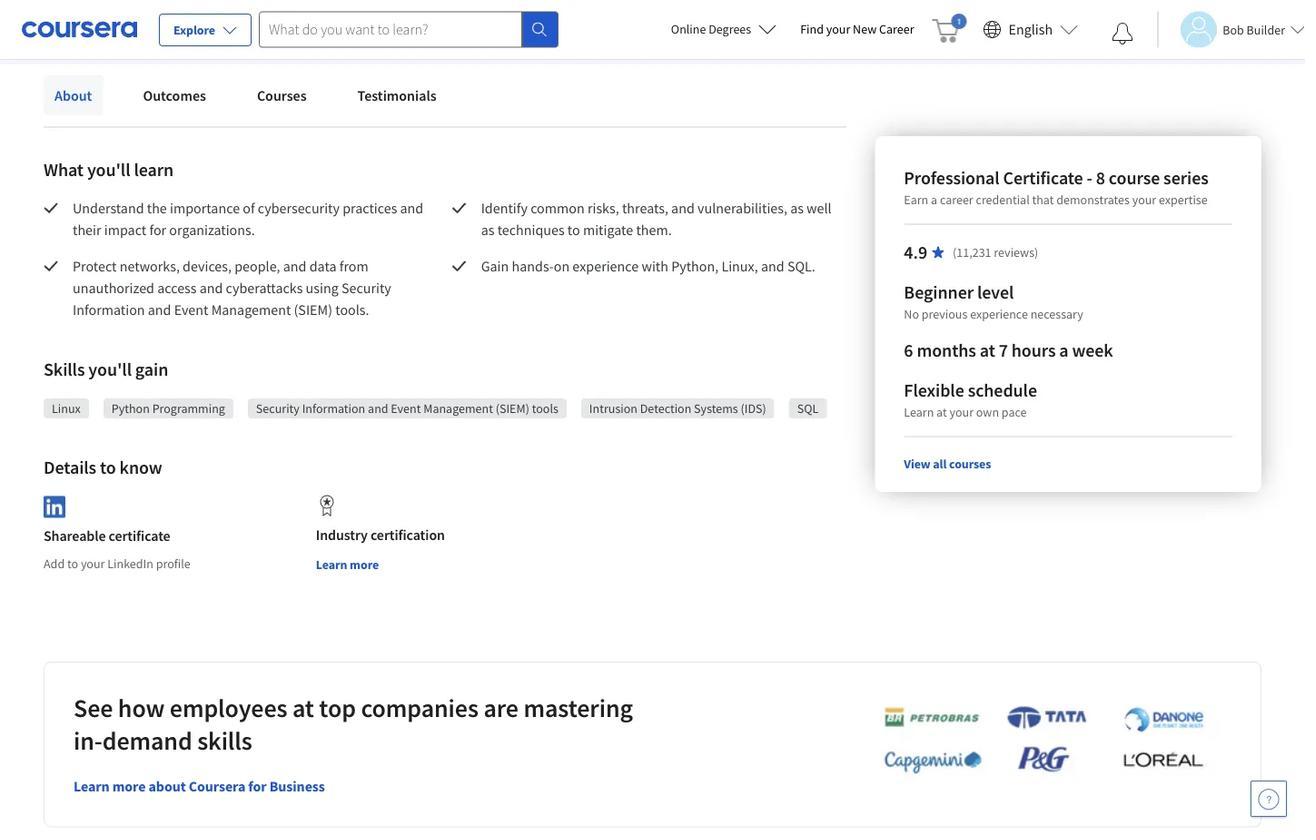 Task type: vqa. For each thing, say whether or not it's contained in the screenshot.
EVENT
yes



Task type: describe. For each thing, give the bounding box(es) containing it.
skills
[[197, 725, 252, 757]]

testimonials
[[358, 86, 437, 104]]

employees
[[170, 693, 288, 725]]

python programming
[[112, 401, 225, 417]]

profile
[[156, 556, 191, 572]]

identify common risks, threats, and vulnerabilities, as well as techniques to mitigate them.
[[481, 199, 835, 239]]

them.
[[636, 221, 672, 239]]

your inside professional certificate - 8 course series earn a career credential that demonstrates your expertise
[[1133, 192, 1157, 208]]

learn down the in-
[[74, 778, 110, 796]]

access
[[157, 279, 197, 297]]

security information and event management (siem) tools
[[256, 401, 559, 417]]

you'll for skills
[[88, 358, 132, 381]]

• learn more
[[248, 0, 330, 20]]

people,
[[235, 257, 280, 275]]

•
[[248, 0, 253, 20]]

organizations.
[[169, 221, 255, 239]]

event inside the protect networks, devices, people, and data from unauthorized access and cyberattacks using security information and event management (siem) tools.
[[174, 301, 208, 319]]

new
[[853, 21, 877, 37]]

no
[[904, 306, 919, 323]]

online degrees button
[[657, 9, 791, 49]]

common
[[531, 199, 585, 217]]

hours
[[1012, 339, 1056, 362]]

more for learn more
[[350, 557, 379, 573]]

more for learn more about coursera for business
[[112, 778, 146, 796]]

explore button
[[159, 14, 252, 46]]

protect networks, devices, people, and data from unauthorized access and cyberattacks using security information and event management (siem) tools.
[[73, 257, 394, 319]]

threats,
[[622, 199, 669, 217]]

shareable
[[44, 528, 106, 546]]

learn more button
[[316, 556, 379, 574]]

online degrees
[[671, 21, 752, 37]]

practices
[[343, 199, 397, 217]]

mitigate
[[583, 221, 633, 239]]

impact
[[104, 221, 146, 239]]

english button
[[976, 0, 1086, 59]]

linkedin
[[107, 556, 153, 572]]

skills
[[44, 358, 85, 381]]

1 vertical spatial management
[[424, 401, 493, 417]]

included
[[44, 1, 97, 19]]

you'll for what
[[87, 159, 130, 181]]

7
[[999, 339, 1008, 362]]

at for see how employees at top companies are mastering in-demand skills
[[293, 693, 314, 725]]

0 vertical spatial as
[[791, 199, 804, 217]]

outcomes link
[[132, 75, 217, 115]]

demand
[[102, 725, 192, 757]]

1 horizontal spatial (siem)
[[496, 401, 530, 417]]

(siem) inside the protect networks, devices, people, and data from unauthorized access and cyberattacks using security information and event management (siem) tools.
[[294, 301, 333, 319]]

previous
[[922, 306, 968, 323]]

of
[[243, 199, 255, 217]]

own
[[977, 404, 999, 421]]

learn inside flexible schedule learn at your own pace
[[904, 404, 934, 421]]

programming
[[152, 401, 225, 417]]

mastering
[[524, 693, 633, 725]]

learn inside learn more button
[[316, 557, 347, 573]]

to for know
[[100, 457, 116, 479]]

necessary
[[1031, 306, 1084, 323]]

certificate
[[1004, 167, 1084, 189]]

systems
[[694, 401, 738, 417]]

sql.
[[788, 257, 816, 275]]

about
[[55, 86, 92, 104]]

learn more
[[316, 557, 379, 573]]

experience inside beginner level no previous experience necessary
[[970, 306, 1028, 323]]

learn more link
[[260, 0, 330, 21]]

coursera plus image
[[130, 5, 240, 16]]

companies
[[361, 693, 479, 725]]

builder
[[1247, 21, 1286, 38]]

identify
[[481, 199, 528, 217]]

intrusion detection systems (ids)
[[590, 401, 767, 417]]

see how employees at top companies are mastering in-demand skills
[[74, 693, 633, 757]]

courses
[[950, 456, 992, 472]]

shareable certificate
[[44, 528, 170, 546]]

flexible schedule learn at your own pace
[[904, 379, 1038, 421]]

(11,231 reviews)
[[953, 244, 1039, 261]]

learn inside • learn more
[[260, 1, 295, 19]]

sql
[[797, 401, 819, 417]]

devices,
[[183, 257, 232, 275]]

(11,231
[[953, 244, 992, 261]]

industry certification
[[316, 526, 445, 544]]

vulnerabilities,
[[698, 199, 788, 217]]

using
[[306, 279, 339, 297]]

find your new career link
[[791, 18, 924, 41]]

python
[[112, 401, 150, 417]]

learn more about coursera for business
[[74, 778, 325, 796]]

management inside the protect networks, devices, people, and data from unauthorized access and cyberattacks using security information and event management (siem) tools.
[[211, 301, 291, 319]]

gain
[[481, 257, 509, 275]]

earn
[[904, 192, 929, 208]]

gain
[[135, 358, 168, 381]]

view all courses
[[904, 456, 992, 472]]

that
[[1033, 192, 1054, 208]]

1 vertical spatial event
[[391, 401, 421, 417]]

coursera
[[189, 778, 246, 796]]

coursera enterprise logos image
[[857, 706, 1221, 784]]

their
[[73, 221, 101, 239]]

1 horizontal spatial with
[[642, 257, 669, 275]]

and inside understand the importance of cybersecurity practices and their impact for organizations.
[[400, 199, 424, 217]]



Task type: locate. For each thing, give the bounding box(es) containing it.
industry
[[316, 526, 368, 544]]

help center image
[[1258, 789, 1280, 810]]

included with
[[44, 1, 130, 19]]

4.9
[[904, 241, 928, 264]]

what you'll learn
[[44, 159, 174, 181]]

2 horizontal spatial to
[[568, 221, 580, 239]]

week
[[1073, 339, 1114, 362]]

management left tools
[[424, 401, 493, 417]]

understand
[[73, 199, 144, 217]]

to left know
[[100, 457, 116, 479]]

1 horizontal spatial experience
[[970, 306, 1028, 323]]

a right earn
[[931, 192, 938, 208]]

protect
[[73, 257, 117, 275]]

2 horizontal spatial at
[[980, 339, 996, 362]]

degrees
[[709, 21, 752, 37]]

professional
[[904, 167, 1000, 189]]

2 horizontal spatial more
[[350, 557, 379, 573]]

expertise
[[1159, 192, 1208, 208]]

show notifications image
[[1112, 23, 1134, 45]]

business
[[270, 778, 325, 796]]

shopping cart: 1 item image
[[933, 14, 967, 43]]

0 vertical spatial (siem)
[[294, 301, 333, 319]]

tools
[[532, 401, 559, 417]]

details
[[44, 457, 96, 479]]

at left top
[[293, 693, 314, 725]]

0 horizontal spatial for
[[149, 221, 166, 239]]

more left the about
[[112, 778, 146, 796]]

english
[[1009, 20, 1053, 39]]

at for flexible schedule learn at your own pace
[[937, 404, 947, 421]]

0 horizontal spatial experience
[[573, 257, 639, 275]]

details to know
[[44, 457, 162, 479]]

all
[[933, 456, 947, 472]]

view all courses link
[[904, 456, 992, 472]]

bob
[[1223, 21, 1245, 38]]

more inside button
[[350, 557, 379, 573]]

1 horizontal spatial management
[[424, 401, 493, 417]]

What do you want to learn? text field
[[259, 11, 522, 48]]

1 horizontal spatial as
[[791, 199, 804, 217]]

1 vertical spatial experience
[[970, 306, 1028, 323]]

top
[[319, 693, 356, 725]]

1 vertical spatial for
[[248, 778, 267, 796]]

to
[[568, 221, 580, 239], [100, 457, 116, 479], [67, 556, 78, 572]]

0 horizontal spatial information
[[73, 301, 145, 319]]

schedule
[[968, 379, 1038, 402]]

online
[[671, 21, 706, 37]]

8
[[1096, 167, 1106, 189]]

with right included
[[100, 1, 127, 19]]

management down cyberattacks
[[211, 301, 291, 319]]

how
[[118, 693, 165, 725]]

for left business
[[248, 778, 267, 796]]

for down the the
[[149, 221, 166, 239]]

a left week
[[1060, 339, 1069, 362]]

0 horizontal spatial event
[[174, 301, 208, 319]]

for inside understand the importance of cybersecurity practices and their impact for organizations.
[[149, 221, 166, 239]]

on
[[554, 257, 570, 275]]

1 vertical spatial as
[[481, 221, 495, 239]]

security
[[342, 279, 391, 297], [256, 401, 300, 417]]

1 horizontal spatial security
[[342, 279, 391, 297]]

0 horizontal spatial management
[[211, 301, 291, 319]]

to down common
[[568, 221, 580, 239]]

0 horizontal spatial as
[[481, 221, 495, 239]]

demonstrates
[[1057, 192, 1130, 208]]

level
[[978, 281, 1014, 304]]

explore
[[174, 22, 215, 38]]

None search field
[[259, 11, 559, 48]]

find
[[801, 21, 824, 37]]

0 horizontal spatial at
[[293, 693, 314, 725]]

(ids)
[[741, 401, 767, 417]]

-
[[1087, 167, 1093, 189]]

your down the shareable certificate
[[81, 556, 105, 572]]

1 horizontal spatial event
[[391, 401, 421, 417]]

course
[[1109, 167, 1160, 189]]

1 vertical spatial information
[[302, 401, 366, 417]]

your down course
[[1133, 192, 1157, 208]]

(siem)
[[294, 301, 333, 319], [496, 401, 530, 417]]

bob builder
[[1223, 21, 1286, 38]]

experience down mitigate
[[573, 257, 639, 275]]

information inside the protect networks, devices, people, and data from unauthorized access and cyberattacks using security information and event management (siem) tools.
[[73, 301, 145, 319]]

0 horizontal spatial more
[[112, 778, 146, 796]]

1 vertical spatial (siem)
[[496, 401, 530, 417]]

0 horizontal spatial with
[[100, 1, 127, 19]]

at
[[980, 339, 996, 362], [937, 404, 947, 421], [293, 693, 314, 725]]

0 horizontal spatial a
[[931, 192, 938, 208]]

1 horizontal spatial information
[[302, 401, 366, 417]]

in-
[[74, 725, 102, 757]]

and inside identify common risks, threats, and vulnerabilities, as well as techniques to mitigate them.
[[672, 199, 695, 217]]

1 vertical spatial more
[[350, 557, 379, 573]]

skills you'll gain
[[44, 358, 168, 381]]

(siem) down using
[[294, 301, 333, 319]]

0 vertical spatial experience
[[573, 257, 639, 275]]

learn
[[134, 159, 174, 181]]

beginner level no previous experience necessary
[[904, 281, 1084, 323]]

from
[[340, 257, 369, 275]]

0 horizontal spatial (siem)
[[294, 301, 333, 319]]

about link
[[44, 75, 103, 115]]

find your new career
[[801, 21, 914, 37]]

bob builder button
[[1158, 11, 1306, 48]]

2 vertical spatial to
[[67, 556, 78, 572]]

at inside flexible schedule learn at your own pace
[[937, 404, 947, 421]]

as down identify
[[481, 221, 495, 239]]

learn down flexible
[[904, 404, 934, 421]]

networks,
[[120, 257, 180, 275]]

1 vertical spatial with
[[642, 257, 669, 275]]

with down them.
[[642, 257, 669, 275]]

0 vertical spatial with
[[100, 1, 127, 19]]

hands-
[[512, 257, 554, 275]]

1 horizontal spatial a
[[1060, 339, 1069, 362]]

1 vertical spatial a
[[1060, 339, 1069, 362]]

1 horizontal spatial for
[[248, 778, 267, 796]]

0 vertical spatial event
[[174, 301, 208, 319]]

importance
[[170, 199, 240, 217]]

a
[[931, 192, 938, 208], [1060, 339, 1069, 362]]

gain hands-on experience with python, linux, and sql.
[[481, 257, 816, 275]]

0 vertical spatial more
[[298, 1, 330, 19]]

learn down industry
[[316, 557, 347, 573]]

more inside • learn more
[[298, 1, 330, 19]]

at left 7
[[980, 339, 996, 362]]

to inside identify common risks, threats, and vulnerabilities, as well as techniques to mitigate them.
[[568, 221, 580, 239]]

1 vertical spatial to
[[100, 457, 116, 479]]

event
[[174, 301, 208, 319], [391, 401, 421, 417]]

outcomes
[[143, 86, 206, 104]]

6
[[904, 339, 914, 362]]

1 vertical spatial you'll
[[88, 358, 132, 381]]

testimonials link
[[347, 75, 448, 115]]

more right •
[[298, 1, 330, 19]]

1 vertical spatial at
[[937, 404, 947, 421]]

0 vertical spatial security
[[342, 279, 391, 297]]

linux
[[52, 401, 81, 417]]

0 horizontal spatial to
[[67, 556, 78, 572]]

see
[[74, 693, 113, 725]]

learn right •
[[260, 1, 295, 19]]

0 vertical spatial for
[[149, 221, 166, 239]]

tools.
[[335, 301, 369, 319]]

add to your linkedin profile
[[44, 556, 191, 572]]

0 vertical spatial you'll
[[87, 159, 130, 181]]

0 vertical spatial to
[[568, 221, 580, 239]]

to right add
[[67, 556, 78, 572]]

at inside see how employees at top companies are mastering in-demand skills
[[293, 693, 314, 725]]

security down from
[[342, 279, 391, 297]]

your right find
[[827, 21, 851, 37]]

more down industry certification
[[350, 557, 379, 573]]

series
[[1164, 167, 1209, 189]]

well
[[807, 199, 832, 217]]

0 vertical spatial information
[[73, 301, 145, 319]]

your inside flexible schedule learn at your own pace
[[950, 404, 974, 421]]

view
[[904, 456, 931, 472]]

experience down level
[[970, 306, 1028, 323]]

your left own
[[950, 404, 974, 421]]

at down flexible
[[937, 404, 947, 421]]

you'll left gain
[[88, 358, 132, 381]]

detection
[[640, 401, 692, 417]]

1 horizontal spatial to
[[100, 457, 116, 479]]

security inside the protect networks, devices, people, and data from unauthorized access and cyberattacks using security information and event management (siem) tools.
[[342, 279, 391, 297]]

are
[[484, 693, 519, 725]]

security right 'programming'
[[256, 401, 300, 417]]

1 vertical spatial security
[[256, 401, 300, 417]]

as left well
[[791, 199, 804, 217]]

techniques
[[498, 221, 565, 239]]

1 horizontal spatial more
[[298, 1, 330, 19]]

unauthorized
[[73, 279, 154, 297]]

management
[[211, 301, 291, 319], [424, 401, 493, 417]]

0 vertical spatial a
[[931, 192, 938, 208]]

you'll
[[87, 159, 130, 181], [88, 358, 132, 381]]

2 vertical spatial more
[[112, 778, 146, 796]]

career
[[879, 21, 914, 37]]

know
[[120, 457, 162, 479]]

(siem) left tools
[[496, 401, 530, 417]]

to for your
[[67, 556, 78, 572]]

0 vertical spatial management
[[211, 301, 291, 319]]

add
[[44, 556, 65, 572]]

you'll up understand
[[87, 159, 130, 181]]

a inside professional certificate - 8 course series earn a career credential that demonstrates your expertise
[[931, 192, 938, 208]]

2 vertical spatial at
[[293, 693, 314, 725]]

beginner
[[904, 281, 974, 304]]

0 vertical spatial at
[[980, 339, 996, 362]]

0 horizontal spatial security
[[256, 401, 300, 417]]

1 horizontal spatial at
[[937, 404, 947, 421]]

6 months at 7 hours a week
[[904, 339, 1114, 362]]

coursera image
[[22, 15, 137, 44]]

credential
[[976, 192, 1030, 208]]



